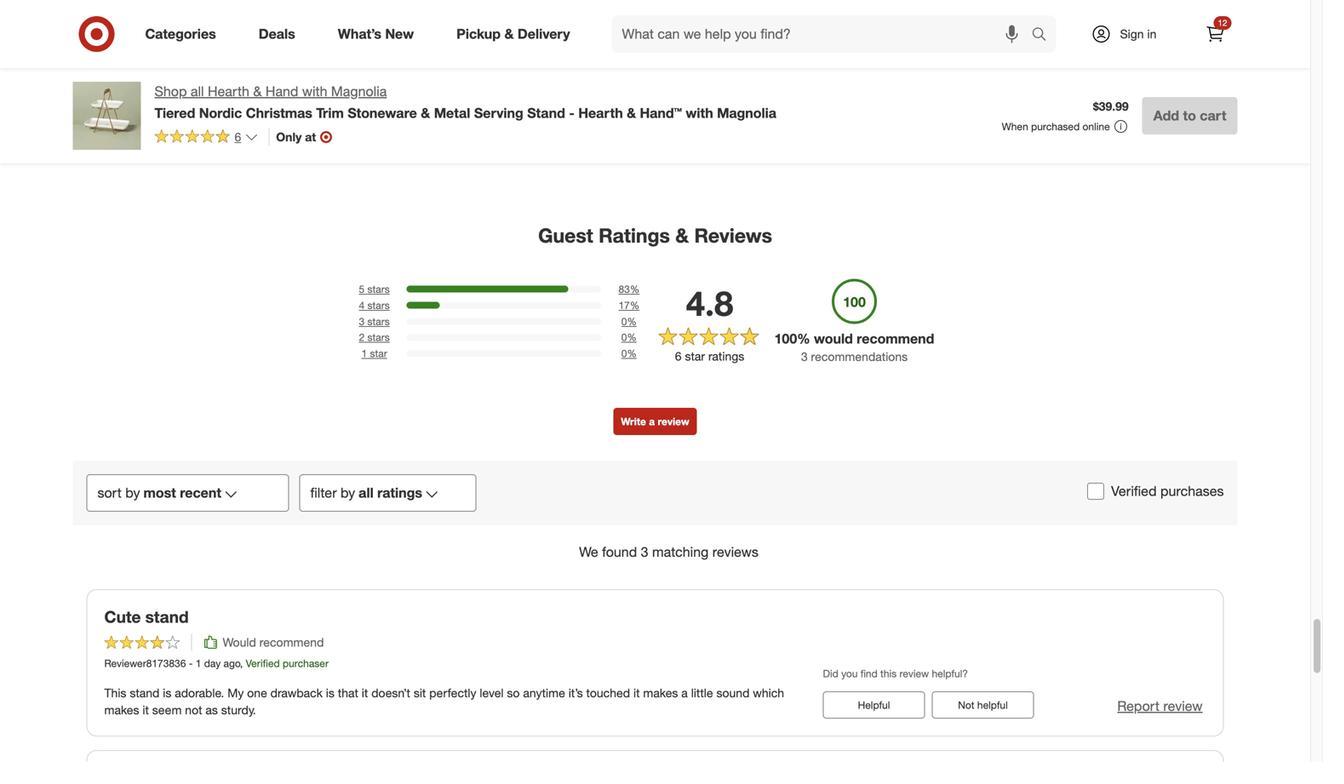 Task type: locate. For each thing, give the bounding box(es) containing it.
1 vertical spatial a
[[682, 685, 688, 700]]

star down '2 stars'
[[370, 347, 387, 360]]

0 for 2 stars
[[622, 331, 627, 344]]

0 vertical spatial 0 %
[[622, 315, 637, 328]]

ago
[[224, 657, 240, 670]]

review right this
[[900, 667, 929, 680]]

nordic
[[199, 105, 242, 121]]

1 horizontal spatial sale
[[829, 48, 849, 61]]

it right touched
[[634, 685, 640, 700]]

0 vertical spatial serving
[[831, 76, 871, 90]]

1 horizontal spatial white
[[652, 90, 683, 105]]

of inside bruntmor ceramic dinner plate - black - set of 4
[[1052, 76, 1063, 90]]

& left the 'hand'
[[253, 83, 262, 100]]

2 horizontal spatial set
[[1031, 76, 1049, 90]]

reg inside $23.99 reg $47.98 bruntmor ceramic dinner bowls - white - set of 4 sponsored
[[83, 48, 98, 61]]

white down $47.98
[[126, 76, 156, 90]]

reg left $47.98
[[83, 48, 98, 61]]

1 vertical spatial ratings
[[377, 485, 422, 501]]

0 vertical spatial with
[[302, 83, 327, 100]]

a right the write
[[649, 415, 655, 428]]

makes left little
[[643, 685, 678, 700]]

1 sale from the left
[[655, 48, 675, 61]]

1 horizontal spatial hearth
[[578, 105, 623, 121]]

0 horizontal spatial a
[[649, 415, 655, 428]]

0 vertical spatial makes
[[643, 685, 678, 700]]

white right 4,
[[652, 90, 683, 105]]

0 vertical spatial 1
[[362, 347, 367, 360]]

1 horizontal spatial ratings
[[708, 349, 745, 364]]

purchased
[[1031, 120, 1080, 133]]

ceramic
[[137, 61, 181, 76], [693, 61, 737, 76], [860, 61, 905, 76], [1005, 61, 1050, 76]]

ceramic inside '$32.99 reg $65.98 sale bruntmor 19 oz ceramic soup bowls with handles set of 4, white'
[[693, 61, 737, 76]]

hearth
[[208, 83, 249, 100], [578, 105, 623, 121]]

not helpful
[[958, 699, 1008, 711]]

0 horizontal spatial by
[[125, 485, 140, 501]]

unique
[[1125, 76, 1164, 90]]

serving right metal
[[474, 105, 524, 121]]

$23.99
[[83, 33, 119, 48]]

reg inside $47.99 reg $68.56 sale bruntmor 4-pc ceramic porcelain serving platter set, gray
[[778, 48, 793, 61]]

what's new link
[[323, 15, 435, 53]]

perfectly
[[429, 685, 476, 700]]

ceramic right oz
[[693, 61, 737, 76]]

stars down 5 stars
[[367, 299, 390, 312]]

magnolia up stoneware
[[331, 83, 387, 100]]

0 horizontal spatial white
[[126, 76, 156, 90]]

sale for 4-
[[829, 48, 849, 61]]

is left the that at the bottom left of the page
[[326, 685, 335, 700]]

3 inside 100 % would recommend 3 recommendations
[[801, 349, 808, 364]]

0 horizontal spatial set
[[168, 76, 186, 90]]

write
[[621, 415, 646, 428]]

0 horizontal spatial 6
[[235, 129, 241, 144]]

% for 5 stars
[[630, 283, 640, 296]]

1 horizontal spatial 6
[[675, 349, 682, 364]]

%
[[630, 283, 640, 296], [630, 299, 640, 312], [627, 315, 637, 328], [797, 330, 810, 347], [627, 331, 637, 344], [627, 347, 637, 360]]

to
[[1183, 107, 1196, 124]]

% for 3 stars
[[627, 315, 637, 328]]

reg for $23.99
[[83, 48, 98, 61]]

2 horizontal spatial of
[[1052, 76, 1063, 90]]

of inside '$32.99 reg $65.98 sale bruntmor 19 oz ceramic soup bowls with handles set of 4, white'
[[626, 90, 636, 105]]

& right pickup
[[505, 26, 514, 42]]

bruntmor inside $23.99 reg $47.98 bruntmor ceramic dinner bowls - white - set of 4 sponsored
[[83, 61, 133, 76]]

3 sale from the left
[[1003, 48, 1023, 61]]

1 horizontal spatial set
[[604, 90, 622, 105]]

0 horizontal spatial review
[[658, 415, 690, 428]]

3 stars from the top
[[367, 315, 390, 328]]

write a review
[[621, 415, 690, 428]]

-
[[118, 76, 122, 90], [160, 76, 164, 90], [982, 76, 987, 90], [1023, 76, 1028, 90], [1157, 90, 1162, 105], [569, 105, 575, 121], [189, 657, 193, 670]]

by
[[125, 485, 140, 501], [341, 485, 355, 501]]

verified right verified purchases checkbox
[[1111, 483, 1157, 500]]

$31.41
[[969, 48, 1000, 61]]

sale inside '$32.99 reg $65.98 sale bruntmor 19 oz ceramic soup bowls with handles set of 4, white'
[[655, 48, 675, 61]]

4,
[[639, 90, 649, 105]]

by for filter by
[[341, 485, 355, 501]]

1 down 2
[[362, 347, 367, 360]]

3 bruntmor from the left
[[778, 61, 828, 76]]

reg
[[83, 48, 98, 61], [604, 48, 619, 61], [778, 48, 793, 61], [952, 48, 967, 61]]

1 horizontal spatial is
[[326, 685, 335, 700]]

- right stand
[[569, 105, 575, 121]]

1 horizontal spatial with
[[686, 105, 713, 121]]

0 horizontal spatial dinner
[[185, 61, 220, 76]]

- up add
[[1157, 90, 1162, 105]]

set inside '$32.99 reg $65.98 sale bruntmor 19 oz ceramic soup bowls with handles set of 4, white'
[[604, 90, 622, 105]]

6 link
[[155, 128, 258, 148]]

1 vertical spatial stand
[[130, 685, 160, 700]]

4 inside whole housewares unique mini trifle footed cups - 4 piece
[[1165, 90, 1172, 105]]

of left 4,
[[626, 90, 636, 105]]

$29.99
[[430, 33, 466, 48]]

this
[[104, 685, 126, 700]]

stars
[[367, 283, 390, 296], [367, 299, 390, 312], [367, 315, 390, 328], [367, 331, 390, 344]]

bruntmor inside bruntmor ceramic dinner plate - black - set of 4
[[952, 61, 1002, 76]]

hearth up nordic
[[208, 83, 249, 100]]

- inside whole housewares unique mini trifle footed cups - 4 piece
[[1157, 90, 1162, 105]]

of up when purchased online
[[1052, 76, 1063, 90]]

bruntmor
[[83, 61, 133, 76], [604, 61, 655, 76], [778, 61, 828, 76], [952, 61, 1002, 76]]

6 down nordic
[[235, 129, 241, 144]]

4 inside $23.99 reg $47.98 bruntmor ceramic dinner bowls - white - set of 4 sponsored
[[203, 76, 209, 90]]

mini
[[1167, 76, 1189, 90]]

reg left $31.41
[[952, 48, 967, 61]]

with
[[672, 76, 695, 90]]

1 vertical spatial with
[[686, 105, 713, 121]]

1 vertical spatial verified
[[246, 657, 280, 670]]

$47.99
[[778, 33, 814, 48]]

dinner down search button
[[1053, 61, 1088, 76]]

0 vertical spatial recommend
[[857, 330, 935, 347]]

by right sort
[[125, 485, 140, 501]]

hearth down soup at the left top of the page
[[578, 105, 623, 121]]

3 reg from the left
[[778, 48, 793, 61]]

bruntmor inside $47.99 reg $68.56 sale bruntmor 4-pc ceramic porcelain serving platter set, gray
[[778, 61, 828, 76]]

0 horizontal spatial is
[[163, 685, 171, 700]]

3 right found
[[641, 544, 649, 560]]

$68.56
[[796, 48, 826, 61]]

serving right gray
[[831, 76, 871, 90]]

% for 1 star
[[627, 347, 637, 360]]

metal
[[434, 105, 470, 121]]

1 vertical spatial 0
[[622, 331, 627, 344]]

filter by all ratings
[[310, 485, 422, 501]]

all right shop
[[191, 83, 204, 100]]

it's
[[569, 685, 583, 700]]

0 vertical spatial 0
[[622, 315, 627, 328]]

reviews
[[713, 544, 759, 560]]

6 up write a review button
[[675, 349, 682, 364]]

ratings right filter
[[377, 485, 422, 501]]

2 0 from the top
[[622, 331, 627, 344]]

0 horizontal spatial sponsored
[[83, 90, 133, 103]]

2 vertical spatial 0 %
[[622, 347, 637, 360]]

1 vertical spatial makes
[[104, 702, 139, 717]]

2 0 % from the top
[[622, 331, 637, 344]]

recommend up purchaser
[[259, 635, 324, 650]]

0 horizontal spatial makes
[[104, 702, 139, 717]]

deals
[[259, 26, 295, 42]]

1 vertical spatial all
[[359, 485, 374, 501]]

0 % for 1 star
[[622, 347, 637, 360]]

4 up add
[[1165, 90, 1172, 105]]

1 reg from the left
[[83, 48, 98, 61]]

sponsored up add
[[1125, 90, 1176, 103]]

all inside shop all hearth & hand with magnolia tiered nordic christmas trim stoneware & metal serving stand - hearth & hand™ with magnolia
[[191, 83, 204, 100]]

1 ceramic from the left
[[137, 61, 181, 76]]

is
[[163, 685, 171, 700], [326, 685, 335, 700]]

set left 4,
[[604, 90, 622, 105]]

0 vertical spatial ratings
[[708, 349, 745, 364]]

2 stars
[[359, 331, 390, 344]]

0 vertical spatial verified
[[1111, 483, 1157, 500]]

2 horizontal spatial sponsored
[[1125, 90, 1176, 103]]

cups
[[1125, 90, 1154, 105]]

serving
[[831, 76, 871, 90], [474, 105, 524, 121]]

recommend up recommendations at right
[[857, 330, 935, 347]]

1 horizontal spatial all
[[359, 485, 374, 501]]

pc
[[843, 61, 857, 76]]

is up seem
[[163, 685, 171, 700]]

0 vertical spatial review
[[658, 415, 690, 428]]

report review
[[1118, 698, 1203, 714]]

1 dinner from the left
[[185, 61, 220, 76]]

that
[[338, 685, 358, 700]]

with down with
[[686, 105, 713, 121]]

stars up the 1 star
[[367, 331, 390, 344]]

set up tiered
[[168, 76, 186, 90]]

1 0 % from the top
[[622, 315, 637, 328]]

0 horizontal spatial all
[[191, 83, 204, 100]]

0 vertical spatial stand
[[145, 607, 189, 627]]

1 horizontal spatial serving
[[831, 76, 871, 90]]

0 vertical spatial a
[[649, 415, 655, 428]]

1 0 from the top
[[622, 315, 627, 328]]

search button
[[1024, 15, 1065, 56]]

bruntmor 19 oz ceramic soup bowls with handles set of 4, white image
[[604, 0, 744, 23]]

$32.99
[[604, 33, 640, 48]]

pickup & delivery
[[457, 26, 570, 42]]

magnolia down handles at the right top
[[717, 105, 777, 121]]

1 vertical spatial magnolia
[[717, 105, 777, 121]]

4
[[203, 76, 209, 90], [1066, 76, 1073, 90], [1165, 90, 1172, 105], [359, 299, 365, 312]]

0 vertical spatial all
[[191, 83, 204, 100]]

0 horizontal spatial magnolia
[[331, 83, 387, 100]]

- inside shop all hearth & hand with magnolia tiered nordic christmas trim stoneware & metal serving stand - hearth & hand™ with magnolia
[[569, 105, 575, 121]]

ceramic down search button
[[1005, 61, 1050, 76]]

review right report
[[1164, 698, 1203, 714]]

sale right $31.41
[[1003, 48, 1023, 61]]

we found 3 matching reviews
[[579, 544, 759, 560]]

ratings down 4.8
[[708, 349, 745, 364]]

2 horizontal spatial sale
[[1003, 48, 1023, 61]]

6 for 6 star ratings
[[675, 349, 682, 364]]

1 vertical spatial 6
[[675, 349, 682, 364]]

3 ceramic from the left
[[860, 61, 905, 76]]

2 horizontal spatial 3
[[801, 349, 808, 364]]

2 is from the left
[[326, 685, 335, 700]]

sign in link
[[1077, 15, 1183, 53]]

helpful?
[[932, 667, 968, 680]]

4 up nordic
[[203, 76, 209, 90]]

3 up 2
[[359, 315, 365, 328]]

1 vertical spatial 0 %
[[622, 331, 637, 344]]

reg left $68.56
[[778, 48, 793, 61]]

it left seem
[[143, 702, 149, 717]]

set inside bruntmor ceramic dinner plate - black - set of 4
[[1031, 76, 1049, 90]]

star for 1
[[370, 347, 387, 360]]

1 horizontal spatial 3
[[641, 544, 649, 560]]

when
[[1002, 120, 1029, 133]]

sale right $65.98
[[655, 48, 675, 61]]

bruntmor ceramic dinner bowls - white - set of 4 image
[[83, 0, 223, 23]]

helpful button
[[823, 691, 925, 719]]

0 vertical spatial magnolia
[[331, 83, 387, 100]]

2 bruntmor from the left
[[604, 61, 655, 76]]

sale
[[655, 48, 675, 61], [829, 48, 849, 61], [1003, 48, 1023, 61]]

$39.99
[[1093, 99, 1129, 114]]

1 horizontal spatial 1
[[362, 347, 367, 360]]

2 reg from the left
[[604, 48, 619, 61]]

of right shop
[[189, 76, 199, 90]]

tiered
[[155, 105, 195, 121]]

makes down this
[[104, 702, 139, 717]]

1 horizontal spatial sponsored
[[257, 90, 307, 103]]

1 horizontal spatial star
[[685, 349, 705, 364]]

review
[[658, 415, 690, 428], [900, 667, 929, 680], [1164, 698, 1203, 714]]

3 0 % from the top
[[622, 347, 637, 360]]

reg inside '$32.99 reg $65.98 sale bruntmor 19 oz ceramic soup bowls with handles set of 4, white'
[[604, 48, 619, 61]]

by right filter
[[341, 485, 355, 501]]

6 star ratings
[[675, 349, 745, 364]]

2 by from the left
[[341, 485, 355, 501]]

0 horizontal spatial verified
[[246, 657, 280, 670]]

stand up seem
[[130, 685, 160, 700]]

stand right the cute at the bottom
[[145, 607, 189, 627]]

4 stars from the top
[[367, 331, 390, 344]]

2 horizontal spatial it
[[634, 685, 640, 700]]

sponsored down $47.98
[[83, 90, 133, 103]]

of inside $23.99 reg $47.98 bruntmor ceramic dinner bowls - white - set of 4 sponsored
[[189, 76, 199, 90]]

ceramic right pc
[[860, 61, 905, 76]]

2 vertical spatial 3
[[641, 544, 649, 560]]

1 star
[[362, 347, 387, 360]]

% for 2 stars
[[627, 331, 637, 344]]

1 horizontal spatial a
[[682, 685, 688, 700]]

3
[[359, 315, 365, 328], [801, 349, 808, 364], [641, 544, 649, 560]]

2 stars from the top
[[367, 299, 390, 312]]

1 by from the left
[[125, 485, 140, 501]]

sponsored up christmas
[[257, 90, 307, 103]]

christmas
[[246, 105, 312, 121]]

& right ratings
[[676, 224, 689, 248]]

2 sponsored from the left
[[257, 90, 307, 103]]

stand inside this stand is adorable. my one drawback is that it doesn't sit perfectly level so anytime it's touched it makes a little sound which makes it seem not as sturdy.
[[130, 685, 160, 700]]

set right black
[[1031, 76, 1049, 90]]

dinner down categories link
[[185, 61, 220, 76]]

verified right ,
[[246, 657, 280, 670]]

ceramic inside bruntmor ceramic dinner plate - black - set of 4
[[1005, 61, 1050, 76]]

1 horizontal spatial by
[[341, 485, 355, 501]]

1 vertical spatial 3
[[801, 349, 808, 364]]

pickup
[[457, 26, 501, 42]]

0 horizontal spatial hearth
[[208, 83, 249, 100]]

reg left $65.98
[[604, 48, 619, 61]]

bruntmor ceramic dinner plate - black - set of 4 image
[[952, 0, 1091, 23]]

1 vertical spatial 1
[[196, 657, 201, 670]]

with
[[302, 83, 327, 100], [686, 105, 713, 121]]

a left little
[[682, 685, 688, 700]]

1 sponsored from the left
[[83, 90, 133, 103]]

verified
[[1111, 483, 1157, 500], [246, 657, 280, 670]]

- left day
[[189, 657, 193, 670]]

stars for 2 stars
[[367, 331, 390, 344]]

4 bruntmor from the left
[[952, 61, 1002, 76]]

2 vertical spatial 0
[[622, 347, 627, 360]]

- right plate
[[982, 76, 987, 90]]

all right filter
[[359, 485, 374, 501]]

gray
[[802, 90, 827, 105]]

ceramic up shop
[[137, 61, 181, 76]]

sale right $68.56
[[829, 48, 849, 61]]

1 vertical spatial hearth
[[578, 105, 623, 121]]

1 horizontal spatial dinner
[[1053, 61, 1088, 76]]

2 dinner from the left
[[1053, 61, 1088, 76]]

with up trim
[[302, 83, 327, 100]]

it right the that at the bottom left of the page
[[362, 685, 368, 700]]

2 sale from the left
[[829, 48, 849, 61]]

3 left recommendations at right
[[801, 349, 808, 364]]

0 vertical spatial hearth
[[208, 83, 249, 100]]

0 horizontal spatial sale
[[655, 48, 675, 61]]

1 horizontal spatial review
[[900, 667, 929, 680]]

0 vertical spatial 6
[[235, 129, 241, 144]]

0 horizontal spatial 3
[[359, 315, 365, 328]]

stars for 4 stars
[[367, 299, 390, 312]]

2 horizontal spatial review
[[1164, 698, 1203, 714]]

0 horizontal spatial with
[[302, 83, 327, 100]]

4 up when purchased online
[[1066, 76, 1073, 90]]

1 horizontal spatial magnolia
[[717, 105, 777, 121]]

0 horizontal spatial of
[[189, 76, 199, 90]]

whole housewares unique mini trifle footed cups - 4 piece
[[1125, 61, 1258, 105]]

1 left day
[[196, 657, 201, 670]]

recommend inside 100 % would recommend 3 recommendations
[[857, 330, 935, 347]]

helpful
[[858, 699, 890, 711]]

1 bruntmor from the left
[[83, 61, 133, 76]]

4 ceramic from the left
[[1005, 61, 1050, 76]]

recommendations
[[811, 349, 908, 364]]

deals link
[[244, 15, 317, 53]]

0 horizontal spatial star
[[370, 347, 387, 360]]

star down 4.8
[[685, 349, 705, 364]]

1 horizontal spatial recommend
[[857, 330, 935, 347]]

1 horizontal spatial verified
[[1111, 483, 1157, 500]]

shop
[[155, 83, 187, 100]]

0 horizontal spatial recommend
[[259, 635, 324, 650]]

not
[[185, 702, 202, 717]]

stars up 4 stars
[[367, 283, 390, 296]]

sale inside $47.99 reg $68.56 sale bruntmor 4-pc ceramic porcelain serving platter set, gray
[[829, 48, 849, 61]]

guest ratings & reviews
[[538, 224, 772, 248]]

3 0 from the top
[[622, 347, 627, 360]]

1 vertical spatial serving
[[474, 105, 524, 121]]

sponsored
[[83, 90, 133, 103], [257, 90, 307, 103], [1125, 90, 1176, 103]]

2 vertical spatial review
[[1164, 698, 1203, 714]]

review right the write
[[658, 415, 690, 428]]

ratings
[[599, 224, 670, 248]]

2 ceramic from the left
[[693, 61, 737, 76]]

stoneware
[[348, 105, 417, 121]]

1 horizontal spatial of
[[626, 90, 636, 105]]

1 stars from the top
[[367, 283, 390, 296]]

0 horizontal spatial serving
[[474, 105, 524, 121]]

handles
[[699, 76, 742, 90]]

stars up '2 stars'
[[367, 315, 390, 328]]

1 horizontal spatial makes
[[643, 685, 678, 700]]

adorable.
[[175, 685, 224, 700]]



Task type: describe. For each thing, give the bounding box(es) containing it.
helpful
[[978, 699, 1008, 711]]

white inside '$32.99 reg $65.98 sale bruntmor 19 oz ceramic soup bowls with handles set of 4, white'
[[652, 90, 683, 105]]

as
[[206, 702, 218, 717]]

this stand is adorable. my one drawback is that it doesn't sit perfectly level so anytime it's touched it makes a little sound which makes it seem not as sturdy.
[[104, 685, 784, 717]]

filter
[[310, 485, 337, 501]]

6 for 6
[[235, 129, 241, 144]]

reviewer8173836 - 1 day ago , verified purchaser
[[104, 657, 329, 670]]

at
[[305, 129, 316, 144]]

image of tiered nordic christmas trim stoneware & metal serving stand - hearth & hand™ with magnolia image
[[73, 82, 141, 150]]

3 sponsored from the left
[[1125, 90, 1176, 103]]

write a review button
[[613, 408, 697, 435]]

sale for 19
[[655, 48, 675, 61]]

found
[[602, 544, 637, 560]]

bruntmor 4-pc ceramic porcelain serving platter set, gray image
[[778, 0, 918, 23]]

What can we help you find? suggestions appear below search field
[[612, 15, 1036, 53]]

1 vertical spatial review
[[900, 667, 929, 680]]

whole
[[1125, 61, 1159, 76]]

bruntmor ceramic dinner plate - black - set of 4
[[952, 61, 1088, 90]]

1 horizontal spatial it
[[362, 685, 368, 700]]

2
[[359, 331, 365, 344]]

4.8
[[686, 282, 734, 324]]

guest
[[538, 224, 593, 248]]

- right black
[[1023, 76, 1028, 90]]

by for sort by
[[125, 485, 140, 501]]

oz
[[674, 61, 689, 76]]

0 for 1 star
[[622, 347, 627, 360]]

shop all hearth & hand with magnolia tiered nordic christmas trim stoneware & metal serving stand - hearth & hand™ with magnolia
[[155, 83, 777, 121]]

0 horizontal spatial ratings
[[377, 485, 422, 501]]

in
[[1147, 26, 1157, 41]]

4 down "5"
[[359, 299, 365, 312]]

0 horizontal spatial 1
[[196, 657, 201, 670]]

piece
[[1175, 90, 1205, 105]]

what's
[[338, 26, 381, 42]]

3 stars
[[359, 315, 390, 328]]

4 reg from the left
[[952, 48, 967, 61]]

reg for $32.99
[[604, 48, 619, 61]]

add
[[1154, 107, 1180, 124]]

$32.99 reg $65.98 sale bruntmor 19 oz ceramic soup bowls with handles set of 4, white
[[604, 33, 742, 105]]

ceramic inside $23.99 reg $47.98 bruntmor ceramic dinner bowls - white - set of 4 sponsored
[[137, 61, 181, 76]]

you
[[841, 667, 858, 680]]

0 % for 2 stars
[[622, 331, 637, 344]]

which
[[753, 685, 784, 700]]

reviews
[[694, 224, 772, 248]]

report review button
[[1118, 696, 1203, 716]]

set inside $23.99 reg $47.98 bruntmor ceramic dinner bowls - white - set of 4 sponsored
[[168, 76, 186, 90]]

only
[[276, 129, 302, 144]]

set,
[[778, 90, 799, 105]]

$47.99 reg $68.56 sale bruntmor 4-pc ceramic porcelain serving platter set, gray
[[778, 33, 910, 105]]

sponsored inside $23.99 reg $47.98 bruntmor ceramic dinner bowls - white - set of 4 sponsored
[[83, 90, 133, 103]]

$10.99
[[257, 33, 292, 48]]

1 is from the left
[[163, 685, 171, 700]]

little
[[691, 685, 713, 700]]

0 for 3 stars
[[622, 315, 627, 328]]

not
[[958, 699, 975, 711]]

so
[[507, 685, 520, 700]]

cute stand
[[104, 607, 189, 627]]

my
[[228, 685, 244, 700]]

dinner inside bruntmor ceramic dinner plate - black - set of 4
[[1053, 61, 1088, 76]]

4-
[[832, 61, 843, 76]]

white inside $23.99 reg $47.98 bruntmor ceramic dinner bowls - white - set of 4 sponsored
[[126, 76, 156, 90]]

did you find this review helpful?
[[823, 667, 968, 680]]

sign
[[1120, 26, 1144, 41]]

most
[[143, 485, 176, 501]]

hand™
[[640, 105, 682, 121]]

& left metal
[[421, 105, 430, 121]]

soup
[[604, 76, 632, 90]]

0 vertical spatial 3
[[359, 315, 365, 328]]

$23.99 reg $47.98 bruntmor ceramic dinner bowls - white - set of 4 sponsored
[[83, 33, 220, 103]]

5 stars
[[359, 283, 390, 296]]

add to cart
[[1154, 107, 1227, 124]]

reviewer8173836
[[104, 657, 186, 670]]

day
[[204, 657, 221, 670]]

not helpful button
[[932, 691, 1034, 719]]

stand for cute
[[145, 607, 189, 627]]

would recommend
[[223, 635, 324, 650]]

stars for 3 stars
[[367, 315, 390, 328]]

only at
[[276, 129, 316, 144]]

% for 4 stars
[[630, 299, 640, 312]]

12
[[1218, 17, 1228, 28]]

purchaser
[[283, 657, 329, 670]]

trim
[[316, 105, 344, 121]]

0 horizontal spatial it
[[143, 702, 149, 717]]

new
[[385, 26, 414, 42]]

star for 6
[[685, 349, 705, 364]]

stars for 5 stars
[[367, 283, 390, 296]]

dinner inside $23.99 reg $47.98 bruntmor ceramic dinner bowls - white - set of 4 sponsored
[[185, 61, 220, 76]]

sturdy.
[[221, 702, 256, 717]]

search
[[1024, 27, 1065, 44]]

83 %
[[619, 283, 640, 296]]

1 vertical spatial recommend
[[259, 635, 324, 650]]

sound
[[717, 685, 750, 700]]

report
[[1118, 698, 1160, 714]]

anytime
[[523, 685, 565, 700]]

serving inside $47.99 reg $68.56 sale bruntmor 4-pc ceramic porcelain serving platter set, gray
[[831, 76, 871, 90]]

4 stars
[[359, 299, 390, 312]]

12 link
[[1197, 15, 1234, 53]]

serving inside shop all hearth & hand with magnolia tiered nordic christmas trim stoneware & metal serving stand - hearth & hand™ with magnolia
[[474, 105, 524, 121]]

a inside this stand is adorable. my one drawback is that it doesn't sit perfectly level so anytime it's touched it makes a little sound which makes it seem not as sturdy.
[[682, 685, 688, 700]]

bowls
[[83, 76, 114, 90]]

level
[[480, 685, 504, 700]]

touched
[[586, 685, 630, 700]]

bowls
[[636, 76, 668, 90]]

sort
[[98, 485, 122, 501]]

stand
[[527, 105, 565, 121]]

sort by most recent
[[98, 485, 221, 501]]

% inside 100 % would recommend 3 recommendations
[[797, 330, 810, 347]]

whole housewares unique mini trifle footed cups - 4 piece image
[[1125, 0, 1265, 23]]

seem
[[152, 702, 182, 717]]

when purchased online
[[1002, 120, 1110, 133]]

Verified purchases checkbox
[[1088, 483, 1105, 500]]

4 inside bruntmor ceramic dinner plate - black - set of 4
[[1066, 76, 1073, 90]]

reg $31.41 sale
[[952, 48, 1023, 61]]

cart
[[1200, 107, 1227, 124]]

this
[[881, 667, 897, 680]]

drawback
[[271, 685, 323, 700]]

stand for this
[[130, 685, 160, 700]]

- up tiered
[[160, 76, 164, 90]]

& left 4,
[[627, 105, 636, 121]]

online
[[1083, 120, 1110, 133]]

we
[[579, 544, 598, 560]]

ceramic inside $47.99 reg $68.56 sale bruntmor 4-pc ceramic porcelain serving platter set, gray
[[860, 61, 905, 76]]

0 % for 3 stars
[[622, 315, 637, 328]]

reg for $47.99
[[778, 48, 793, 61]]

doesn't
[[371, 685, 410, 700]]

- right bowls
[[118, 76, 122, 90]]

bruntmor inside '$32.99 reg $65.98 sale bruntmor 19 oz ceramic soup bowls with handles set of 4, white'
[[604, 61, 655, 76]]

a inside write a review button
[[649, 415, 655, 428]]



Task type: vqa. For each thing, say whether or not it's contained in the screenshot.
the middle See
no



